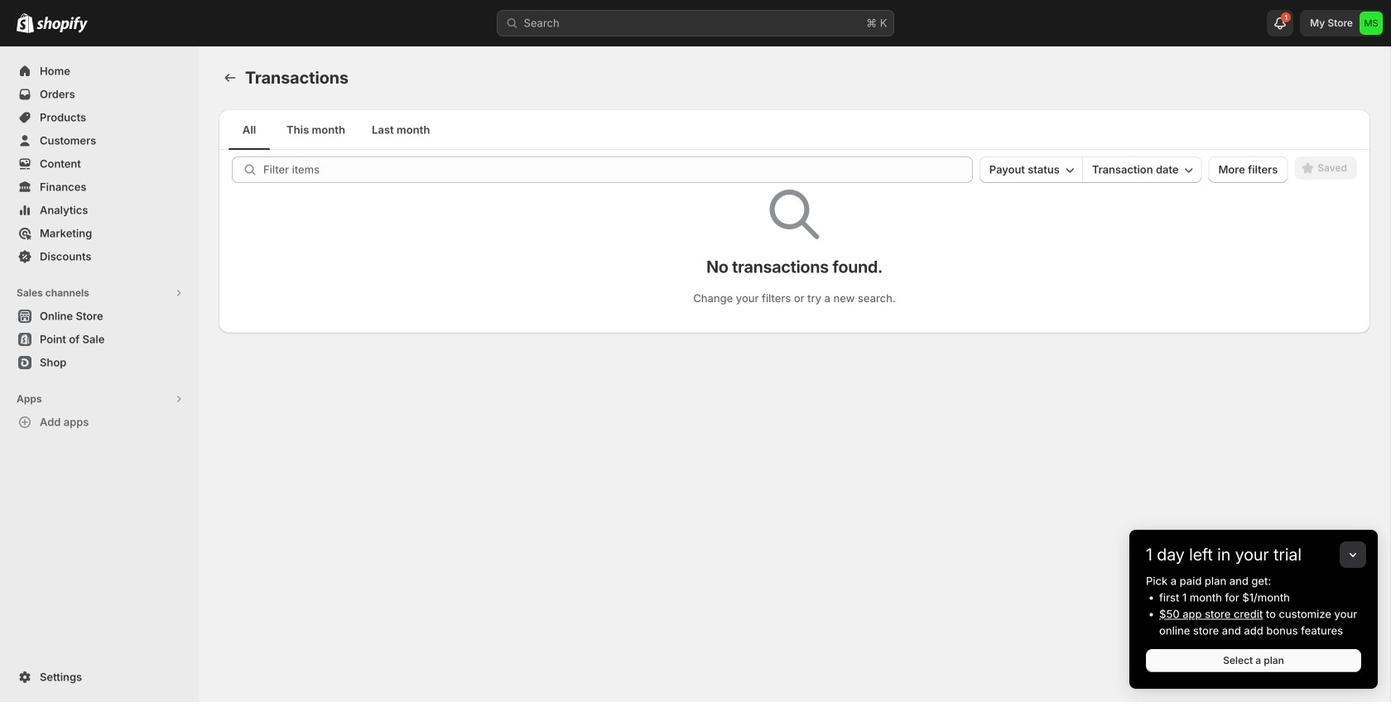 Task type: locate. For each thing, give the bounding box(es) containing it.
my store image
[[1360, 12, 1383, 35]]

tab list
[[225, 109, 1364, 150]]

empty search results image
[[770, 190, 820, 239]]

shopify image
[[36, 16, 88, 33]]



Task type: vqa. For each thing, say whether or not it's contained in the screenshot.
'NJ,' at the right bottom
no



Task type: describe. For each thing, give the bounding box(es) containing it.
Filter items text field
[[263, 157, 973, 183]]

shopify image
[[17, 13, 34, 33]]



